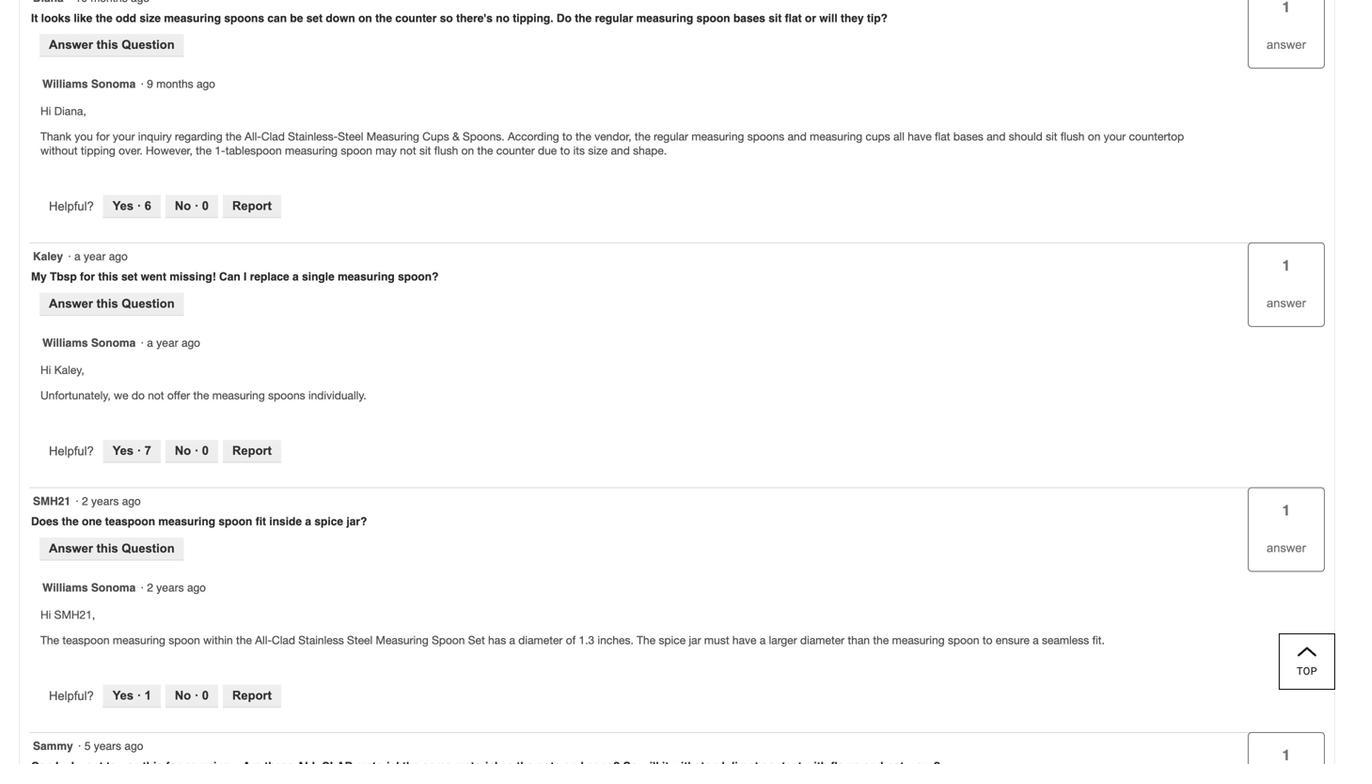Task type: locate. For each thing, give the bounding box(es) containing it.
2 vertical spatial answer
[[49, 542, 93, 556]]

flush down &
[[434, 144, 458, 157]]

diameter left than
[[801, 634, 845, 647]]

question down went
[[122, 297, 175, 311]]

0 vertical spatial yes
[[113, 199, 134, 213]]

0 horizontal spatial your
[[113, 130, 135, 143]]

no · 0 right 7
[[175, 444, 209, 458]]

2 vertical spatial years
[[94, 740, 121, 753]]

2 vertical spatial sit
[[420, 144, 431, 157]]

answer this question button down one
[[40, 538, 184, 561]]

helpful? up smh21
[[49, 445, 94, 459]]

3 hi from the top
[[40, 609, 51, 622]]

question for 6
[[122, 38, 175, 52]]

sit left the or
[[769, 12, 782, 25]]

sonoma for yes · 7
[[91, 337, 136, 350]]

counter down according
[[497, 144, 535, 157]]

for right tbsp
[[80, 271, 95, 284]]

fit
[[256, 516, 266, 529]]

0 vertical spatial bases
[[734, 12, 766, 25]]

1 williams sonoma button from the top
[[42, 77, 136, 93]]

bases inside thank you for your inquiry regarding the all-clad stainless-steel measuring cups & spoons. according to the vendor, the regular measuring spoons and measuring cups all have flat bases and should sit flush on your countertop without tipping over. however, the 1-tablespoon measuring spoon may not sit flush on the counter due to its size and shape.
[[954, 130, 984, 143]]

1 vertical spatial to
[[560, 144, 570, 157]]

1 horizontal spatial have
[[908, 130, 932, 143]]

than
[[848, 634, 870, 647]]

the up 'shape.'
[[635, 130, 651, 143]]

clad up tablespoon
[[261, 130, 285, 143]]

0 vertical spatial spoons
[[224, 12, 264, 25]]

1 horizontal spatial year
[[156, 337, 178, 350]]

1 vertical spatial 0
[[202, 444, 209, 458]]

3 question from the top
[[122, 542, 175, 556]]

report button down within
[[223, 685, 281, 708]]

spice left jar
[[659, 634, 686, 647]]

0 vertical spatial 0
[[202, 199, 209, 213]]

ensure
[[996, 634, 1030, 647]]

0 vertical spatial teaspoon
[[105, 516, 155, 529]]

1 horizontal spatial regular
[[654, 130, 689, 143]]

1 vertical spatial spoons
[[748, 130, 785, 143]]

the right do
[[575, 12, 592, 25]]

1 vertical spatial flat
[[935, 130, 951, 143]]

7
[[145, 444, 151, 458]]

2 vertical spatial williams
[[42, 582, 88, 595]]

size right odd
[[140, 12, 161, 25]]

spoons
[[224, 12, 264, 25], [748, 130, 785, 143], [268, 389, 305, 402]]

years inside smh21 · 2 years ago does the one teaspoon measuring spoon fit inside a spice jar?
[[91, 495, 119, 509]]

0 vertical spatial williams
[[42, 78, 88, 91]]

report button up fit on the bottom left
[[223, 440, 281, 463]]

regular up 'shape.'
[[654, 130, 689, 143]]

the left one
[[62, 516, 79, 529]]

2 vertical spatial question
[[122, 542, 175, 556]]

1 vertical spatial size
[[588, 144, 608, 157]]

yes left 7
[[113, 444, 134, 458]]

hi left kaley, at the left of page
[[40, 364, 51, 377]]

2 vertical spatial no · 0
[[175, 689, 209, 703]]

report down tablespoon
[[232, 199, 272, 213]]

2 report from the top
[[232, 444, 272, 458]]

2
[[82, 495, 88, 509], [147, 582, 153, 595]]

1 horizontal spatial flush
[[1061, 130, 1085, 143]]

3 helpful? from the top
[[49, 689, 94, 704]]

steel inside thank you for your inquiry regarding the all-clad stainless-steel measuring cups & spoons. according to the vendor, the regular measuring spoons and measuring cups all have flat bases and should sit flush on your countertop without tipping over. however, the 1-tablespoon measuring spoon may not sit flush on the counter due to its size and shape.
[[338, 130, 364, 143]]

1 for a year ago
[[1283, 258, 1291, 274]]

measuring
[[164, 12, 221, 25], [637, 12, 694, 25], [692, 130, 745, 143], [810, 130, 863, 143], [285, 144, 338, 157], [338, 271, 395, 284], [212, 389, 265, 402], [158, 516, 215, 529], [113, 634, 166, 647], [892, 634, 945, 647]]

hi for yes · 7
[[40, 364, 51, 377]]

steel left cups
[[338, 130, 364, 143]]

2 vertical spatial report button
[[223, 685, 281, 708]]

bases left the or
[[734, 12, 766, 25]]

2 vertical spatial on
[[462, 144, 474, 157]]

content helpfulness group
[[49, 195, 281, 218], [49, 440, 281, 463], [49, 685, 281, 708]]

1 inside button
[[1283, 747, 1291, 764]]

report
[[232, 199, 272, 213], [232, 444, 272, 458], [232, 689, 272, 703]]

1 vertical spatial yes
[[113, 444, 134, 458]]

0 vertical spatial have
[[908, 130, 932, 143]]

ago inside the kaley · a year ago my tbsp for this set went missing! can i replace a single measuring spoon?
[[109, 250, 128, 264]]

set left went
[[121, 271, 138, 284]]

0 horizontal spatial the
[[40, 634, 59, 647]]

1 0 from the top
[[202, 199, 209, 213]]

hi left smh21,
[[40, 609, 51, 622]]

1 vertical spatial teaspoon
[[62, 634, 110, 647]]

this for yes · 6
[[96, 38, 118, 52]]

within
[[203, 634, 233, 647]]

kaley,
[[54, 364, 84, 377]]

williams sonoma button
[[42, 77, 136, 93], [42, 336, 136, 352], [42, 581, 136, 597]]

1 horizontal spatial the
[[637, 634, 656, 647]]

1 report button from the top
[[223, 195, 281, 218]]

2 content helpfulness group from the top
[[49, 440, 281, 463]]

one
[[82, 516, 102, 529]]

0 vertical spatial helpful?
[[49, 200, 94, 214]]

3 answer from the top
[[1267, 541, 1307, 556]]

missing!
[[170, 271, 216, 284]]

0 vertical spatial answer this question
[[49, 38, 175, 52]]

answer this question down odd
[[49, 38, 175, 52]]

ago right months
[[197, 78, 215, 91]]

1 for 5 years ago
[[1283, 747, 1291, 764]]

thank you for your inquiry regarding the all-clad stainless-steel measuring cups & spoons. according to the vendor, the regular measuring spoons and measuring cups all have flat bases and should sit flush on your countertop without tipping over. however, the 1-tablespoon measuring spoon may not sit flush on the counter due to its size and shape.
[[40, 130, 1185, 157]]

measuring inside the kaley · a year ago my tbsp for this set went missing! can i replace a single measuring spoon?
[[338, 271, 395, 284]]

ago
[[197, 78, 215, 91], [109, 250, 128, 264], [182, 337, 200, 350], [122, 495, 141, 509], [187, 582, 206, 595], [125, 740, 143, 753]]

no for yes · 6
[[175, 199, 191, 213]]

2 vertical spatial williams sonoma button
[[42, 581, 136, 597]]

not
[[400, 144, 416, 157], [148, 389, 164, 402]]

measuring
[[367, 130, 420, 143], [376, 634, 429, 647]]

0 for 1
[[202, 689, 209, 703]]

sit down cups
[[420, 144, 431, 157]]

0 down unfortunately, we do not offer the measuring spoons individually.
[[202, 444, 209, 458]]

0 vertical spatial sit
[[769, 12, 782, 25]]

1 horizontal spatial sit
[[769, 12, 782, 25]]

3 answer this question button from the top
[[40, 538, 184, 561]]

2 yes from the top
[[113, 444, 134, 458]]

to
[[563, 130, 573, 143], [560, 144, 570, 157], [983, 634, 993, 647]]

year right kaley
[[84, 250, 106, 264]]

1 answer from the top
[[49, 38, 93, 52]]

no right 7
[[175, 444, 191, 458]]

spoons.
[[463, 130, 505, 143]]

no · 0 right yes · 1
[[175, 689, 209, 703]]

for up tipping
[[96, 130, 110, 143]]

answer this question button for yes · 6
[[40, 34, 184, 57]]

0 vertical spatial size
[[140, 12, 161, 25]]

1 button
[[1249, 734, 1325, 765]]

report button for 1
[[223, 685, 281, 708]]

the right inches.
[[637, 634, 656, 647]]

years right 5
[[94, 740, 121, 753]]

no for yes · 1
[[175, 689, 191, 703]]

yes for yes · 7
[[113, 444, 134, 458]]

content helpfulness group for a year ago
[[49, 440, 281, 463]]

a right inside in the left bottom of the page
[[305, 516, 311, 529]]

williams sonoma button up kaley, at the left of page
[[42, 336, 136, 352]]

must
[[705, 634, 730, 647]]

steel
[[338, 130, 364, 143], [347, 634, 373, 647]]

answer for yes · 7
[[49, 297, 93, 311]]

1 no from the top
[[175, 199, 191, 213]]

counter left so
[[396, 12, 437, 25]]

0 vertical spatial years
[[91, 495, 119, 509]]

spoons for individually.
[[268, 389, 305, 402]]

1 horizontal spatial for
[[96, 130, 110, 143]]

2 vertical spatial report
[[232, 689, 272, 703]]

answer this question button for yes · 7
[[40, 293, 184, 316]]

inches.
[[598, 634, 634, 647]]

1 vertical spatial answer
[[1267, 297, 1307, 311]]

5
[[84, 740, 91, 753]]

2 vertical spatial answer this question
[[49, 542, 175, 556]]

2 0 from the top
[[202, 444, 209, 458]]

due
[[538, 144, 557, 157]]

measuring inside thank you for your inquiry regarding the all-clad stainless-steel measuring cups & spoons. according to the vendor, the regular measuring spoons and measuring cups all have flat bases and should sit flush on your countertop without tipping over. however, the 1-tablespoon measuring spoon may not sit flush on the counter due to its size and shape.
[[367, 130, 420, 143]]

this
[[96, 38, 118, 52], [98, 271, 118, 284], [96, 297, 118, 311], [96, 542, 118, 556]]

1 horizontal spatial size
[[588, 144, 608, 157]]

this right tbsp
[[98, 271, 118, 284]]

williams up hi kaley,
[[42, 337, 88, 350]]

1 horizontal spatial diameter
[[801, 634, 845, 647]]

0 vertical spatial sonoma
[[91, 78, 136, 91]]

3 answer this question from the top
[[49, 542, 175, 556]]

1 yes from the top
[[113, 199, 134, 213]]

2 answer from the top
[[1267, 297, 1307, 311]]

williams for yes · 1
[[42, 582, 88, 595]]

1 hi from the top
[[40, 105, 51, 118]]

1 vertical spatial on
[[1088, 130, 1101, 143]]

0 vertical spatial williams sonoma button
[[42, 77, 136, 93]]

sit
[[769, 12, 782, 25], [1046, 130, 1058, 143], [420, 144, 431, 157]]

larger
[[769, 634, 798, 647]]

0
[[202, 199, 209, 213], [202, 444, 209, 458], [202, 689, 209, 703]]

diameter left of
[[519, 634, 563, 647]]

years up one
[[91, 495, 119, 509]]

3 content helpfulness group from the top
[[49, 685, 281, 708]]

content helpfulness group down "offer"
[[49, 440, 281, 463]]

2 answer this question from the top
[[49, 297, 175, 311]]

question for 7
[[122, 297, 175, 311]]

answer this question up williams sonoma · a year ago
[[49, 297, 175, 311]]

kaley
[[33, 250, 63, 264]]

all- inside thank you for your inquiry regarding the all-clad stainless-steel measuring cups & spoons. according to the vendor, the regular measuring spoons and measuring cups all have flat bases and should sit flush on your countertop without tipping over. however, the 1-tablespoon measuring spoon may not sit flush on the counter due to its size and shape.
[[245, 130, 261, 143]]

no right 6
[[175, 199, 191, 213]]

and
[[788, 130, 807, 143], [987, 130, 1006, 143], [611, 144, 630, 157]]

on left 'countertop'
[[1088, 130, 1101, 143]]

3 williams sonoma button from the top
[[42, 581, 136, 597]]

0 horizontal spatial set
[[121, 271, 138, 284]]

this inside the kaley · a year ago my tbsp for this set went missing! can i replace a single measuring spoon?
[[98, 271, 118, 284]]

spice
[[315, 516, 343, 529], [659, 634, 686, 647]]

have
[[908, 130, 932, 143], [733, 634, 757, 647]]

3 yes from the top
[[113, 689, 134, 703]]

1 vertical spatial counter
[[497, 144, 535, 157]]

0 vertical spatial clad
[[261, 130, 285, 143]]

williams for yes · 6
[[42, 78, 88, 91]]

measuring up may
[[367, 130, 420, 143]]

no right yes · 1
[[175, 689, 191, 703]]

williams
[[42, 78, 88, 91], [42, 337, 88, 350], [42, 582, 88, 595]]

sonoma
[[91, 78, 136, 91], [91, 337, 136, 350], [91, 582, 136, 595]]

set right 'be'
[[306, 12, 323, 25]]

report down within
[[232, 689, 272, 703]]

size
[[140, 12, 161, 25], [588, 144, 608, 157]]

content helpfulness group down however,
[[49, 195, 281, 218]]

williams sonoma button up smh21,
[[42, 581, 136, 597]]

the down "spoons."
[[478, 144, 493, 157]]

question
[[122, 38, 175, 52], [122, 297, 175, 311], [122, 542, 175, 556]]

flat right all
[[935, 130, 951, 143]]

cups
[[866, 130, 891, 143]]

williams up hi diana,
[[42, 78, 88, 91]]

counter inside thank you for your inquiry regarding the all-clad stainless-steel measuring cups & spoons. according to the vendor, the regular measuring spoons and measuring cups all have flat bases and should sit flush on your countertop without tipping over. however, the 1-tablespoon measuring spoon may not sit flush on the counter due to its size and shape.
[[497, 144, 535, 157]]

can
[[268, 12, 287, 25]]

2 horizontal spatial on
[[1088, 130, 1101, 143]]

months
[[156, 78, 193, 91]]

kaley button
[[33, 250, 63, 265]]

the down the hi smh21,
[[40, 634, 59, 647]]

0 horizontal spatial year
[[84, 250, 106, 264]]

and down vendor, on the left top of page
[[611, 144, 630, 157]]

1 sonoma from the top
[[91, 78, 136, 91]]

0 down within
[[202, 689, 209, 703]]

all- up tablespoon
[[245, 130, 261, 143]]

hi
[[40, 105, 51, 118], [40, 364, 51, 377], [40, 609, 51, 622]]

looks
[[41, 12, 71, 25]]

1 vertical spatial flush
[[434, 144, 458, 157]]

report button down tablespoon
[[223, 195, 281, 218]]

2 helpful? from the top
[[49, 445, 94, 459]]

teaspoon
[[105, 516, 155, 529], [62, 634, 110, 647]]

williams sonoma · a year ago
[[42, 337, 207, 350]]

regular inside thank you for your inquiry regarding the all-clad stainless-steel measuring cups & spoons. according to the vendor, the regular measuring spoons and measuring cups all have flat bases and should sit flush on your countertop without tipping over. however, the 1-tablespoon measuring spoon may not sit flush on the counter due to its size and shape.
[[654, 130, 689, 143]]

inquiry
[[138, 130, 172, 143]]

1 answer from the top
[[1267, 38, 1307, 52]]

however,
[[146, 144, 193, 157]]

2 vertical spatial hi
[[40, 609, 51, 622]]

0 vertical spatial year
[[84, 250, 106, 264]]

measuring left spoon
[[376, 634, 429, 647]]

· inside the kaley · a year ago my tbsp for this set went missing! can i replace a single measuring spoon?
[[68, 250, 71, 264]]

clad inside thank you for your inquiry regarding the all-clad stainless-steel measuring cups & spoons. according to the vendor, the regular measuring spoons and measuring cups all have flat bases and should sit flush on your countertop without tipping over. however, the 1-tablespoon measuring spoon may not sit flush on the counter due to its size and shape.
[[261, 130, 285, 143]]

1 williams from the top
[[42, 78, 88, 91]]

spoons for can
[[224, 12, 264, 25]]

this up williams sonoma · a year ago
[[96, 297, 118, 311]]

no · 0 for yes · 7
[[175, 444, 209, 458]]

2 williams from the top
[[42, 337, 88, 350]]

report for 6
[[232, 199, 272, 213]]

content helpfulness group down within
[[49, 685, 281, 708]]

1 horizontal spatial bases
[[954, 130, 984, 143]]

2 horizontal spatial spoons
[[748, 130, 785, 143]]

question down odd
[[122, 38, 175, 52]]

your left 'countertop'
[[1104, 130, 1126, 143]]

size right its at the left top
[[588, 144, 608, 157]]

answer this question button down odd
[[40, 34, 184, 57]]

2 no · 0 from the top
[[175, 444, 209, 458]]

answer for yes · 1
[[1267, 541, 1307, 556]]

2 question from the top
[[122, 297, 175, 311]]

steel right the 'stainless'
[[347, 634, 373, 647]]

1 horizontal spatial counter
[[497, 144, 535, 157]]

1 answer this question from the top
[[49, 38, 175, 52]]

or
[[805, 12, 817, 25]]

2 no from the top
[[175, 444, 191, 458]]

1 vertical spatial williams
[[42, 337, 88, 350]]

helpful? for yes · 6
[[49, 200, 94, 214]]

0 vertical spatial no · 0
[[175, 199, 209, 213]]

no · 0
[[175, 199, 209, 213], [175, 444, 209, 458], [175, 689, 209, 703]]

teaspoon right one
[[105, 516, 155, 529]]

set inside the kaley · a year ago my tbsp for this set went missing! can i replace a single measuring spoon?
[[121, 271, 138, 284]]

answer down like
[[49, 38, 93, 52]]

no
[[496, 12, 510, 25]]

spoons inside thank you for your inquiry regarding the all-clad stainless-steel measuring cups & spoons. according to the vendor, the regular measuring spoons and measuring cups all have flat bases and should sit flush on your countertop without tipping over. however, the 1-tablespoon measuring spoon may not sit flush on the counter due to its size and shape.
[[748, 130, 785, 143]]

0 vertical spatial set
[[306, 12, 323, 25]]

unfortunately,
[[40, 389, 111, 402]]

0 horizontal spatial on
[[359, 12, 372, 25]]

years for sammy · 5 years ago
[[94, 740, 121, 753]]

answer this question
[[49, 38, 175, 52], [49, 297, 175, 311], [49, 542, 175, 556]]

answer this question down one
[[49, 542, 175, 556]]

williams for yes · 7
[[42, 337, 88, 350]]

yes · 6
[[113, 199, 151, 213]]

answer this question for yes · 7
[[49, 297, 175, 311]]

3 williams from the top
[[42, 582, 88, 595]]

on
[[359, 12, 372, 25], [1088, 130, 1101, 143], [462, 144, 474, 157]]

1 vertical spatial williams sonoma button
[[42, 336, 136, 352]]

no
[[175, 199, 191, 213], [175, 444, 191, 458], [175, 689, 191, 703]]

1 vertical spatial steel
[[347, 634, 373, 647]]

9
[[147, 78, 153, 91]]

3 report button from the top
[[223, 685, 281, 708]]

flush
[[1061, 130, 1085, 143], [434, 144, 458, 157]]

2 hi from the top
[[40, 364, 51, 377]]

year up "offer"
[[156, 337, 178, 350]]

this down one
[[96, 542, 118, 556]]

have right all
[[908, 130, 932, 143]]

3 answer from the top
[[49, 542, 93, 556]]

you
[[75, 130, 93, 143]]

0 for 6
[[202, 199, 209, 213]]

answer inside answer 'button'
[[1267, 38, 1307, 52]]

a right ensure
[[1033, 634, 1039, 647]]

1 horizontal spatial spoons
[[268, 389, 305, 402]]

1 vertical spatial all-
[[255, 634, 272, 647]]

1 report from the top
[[232, 199, 272, 213]]

1 vertical spatial spice
[[659, 634, 686, 647]]

1 vertical spatial report button
[[223, 440, 281, 463]]

0 vertical spatial not
[[400, 144, 416, 157]]

1 vertical spatial report
[[232, 444, 272, 458]]

1 vertical spatial year
[[156, 337, 178, 350]]

1 vertical spatial have
[[733, 634, 757, 647]]

2 vertical spatial spoons
[[268, 389, 305, 402]]

0 right 6
[[202, 199, 209, 213]]

flush right should
[[1061, 130, 1085, 143]]

1 vertical spatial bases
[[954, 130, 984, 143]]

1 vertical spatial not
[[148, 389, 164, 402]]

hi left diana,
[[40, 105, 51, 118]]

3 report from the top
[[232, 689, 272, 703]]

0 vertical spatial report
[[232, 199, 272, 213]]

1 vertical spatial set
[[121, 271, 138, 284]]

answer this question button
[[40, 34, 184, 57], [40, 293, 184, 316], [40, 538, 184, 561]]

have inside thank you for your inquiry regarding the all-clad stainless-steel measuring cups & spoons. according to the vendor, the regular measuring spoons and measuring cups all have flat bases and should sit flush on your countertop without tipping over. however, the 1-tablespoon measuring spoon may not sit flush on the counter due to its size and shape.
[[908, 130, 932, 143]]

bases left should
[[954, 130, 984, 143]]

answer down tbsp
[[49, 297, 93, 311]]

answer this question button up williams sonoma · a year ago
[[40, 293, 184, 316]]

of
[[566, 634, 576, 647]]

tip?
[[867, 12, 888, 25]]

1 no · 0 from the top
[[175, 199, 209, 213]]

years for smh21 · 2 years ago does the one teaspoon measuring spoon fit inside a spice jar?
[[91, 495, 119, 509]]

0 vertical spatial for
[[96, 130, 110, 143]]

not right do
[[148, 389, 164, 402]]

williams up the hi smh21,
[[42, 582, 88, 595]]

1 vertical spatial no
[[175, 444, 191, 458]]

your up over.
[[113, 130, 135, 143]]

clad
[[261, 130, 285, 143], [272, 634, 295, 647]]

report for 1
[[232, 689, 272, 703]]

0 horizontal spatial spice
[[315, 516, 343, 529]]

spice left "jar?"
[[315, 516, 343, 529]]

1 question from the top
[[122, 38, 175, 52]]

0 horizontal spatial regular
[[595, 12, 633, 25]]

1 helpful? from the top
[[49, 200, 94, 214]]

2 vertical spatial content helpfulness group
[[49, 685, 281, 708]]

3 no from the top
[[175, 689, 191, 703]]

1 answer this question button from the top
[[40, 34, 184, 57]]

·
[[141, 78, 144, 91], [137, 199, 141, 213], [195, 199, 199, 213], [68, 250, 71, 264], [141, 337, 144, 350], [137, 444, 141, 458], [195, 444, 199, 458], [76, 495, 79, 509], [141, 582, 144, 595], [137, 689, 141, 703], [195, 689, 199, 703], [78, 740, 81, 753]]

1 vertical spatial question
[[122, 297, 175, 311]]

2 report button from the top
[[223, 440, 281, 463]]

report for 7
[[232, 444, 272, 458]]

1 vertical spatial helpful?
[[49, 445, 94, 459]]

yes left 6
[[113, 199, 134, 213]]

and left cups
[[788, 130, 807, 143]]

yes up sammy · 5 years ago
[[113, 689, 134, 703]]

2 williams sonoma button from the top
[[42, 336, 136, 352]]

3 0 from the top
[[202, 689, 209, 703]]

0 vertical spatial answer
[[1267, 38, 1307, 52]]

this for yes · 7
[[96, 297, 118, 311]]

single
[[302, 271, 335, 284]]

3 sonoma from the top
[[91, 582, 136, 595]]

0 vertical spatial answer
[[49, 38, 93, 52]]

spoon
[[697, 12, 731, 25], [341, 144, 373, 157], [219, 516, 252, 529], [169, 634, 200, 647], [948, 634, 980, 647]]

williams sonoma button for yes · 1
[[42, 581, 136, 597]]

2 sonoma from the top
[[91, 337, 136, 350]]

0 vertical spatial all-
[[245, 130, 261, 143]]

2 answer from the top
[[49, 297, 93, 311]]

replace
[[250, 271, 290, 284]]

2 vertical spatial to
[[983, 634, 993, 647]]

3 no · 0 from the top
[[175, 689, 209, 703]]

2 vertical spatial answer this question button
[[40, 538, 184, 561]]

answer down one
[[49, 542, 93, 556]]

2 horizontal spatial sit
[[1046, 130, 1058, 143]]

a right has
[[509, 634, 516, 647]]

and left should
[[987, 130, 1006, 143]]

yes for yes · 6
[[113, 199, 134, 213]]

year inside the kaley · a year ago my tbsp for this set went missing! can i replace a single measuring spoon?
[[84, 250, 106, 264]]

a down went
[[147, 337, 153, 350]]

1 diameter from the left
[[519, 634, 563, 647]]

2 answer this question button from the top
[[40, 293, 184, 316]]

0 vertical spatial steel
[[338, 130, 364, 143]]

helpful? up kaley
[[49, 200, 94, 214]]

spice inside smh21 · 2 years ago does the one teaspoon measuring spoon fit inside a spice jar?
[[315, 516, 343, 529]]



Task type: vqa. For each thing, say whether or not it's contained in the screenshot.
bottom the years
yes



Task type: describe. For each thing, give the bounding box(es) containing it.
content helpfulness group for 2 years ago
[[49, 685, 281, 708]]

the up its at the left top
[[576, 130, 592, 143]]

teaspoon inside smh21 · 2 years ago does the one teaspoon measuring spoon fit inside a spice jar?
[[105, 516, 155, 529]]

0 vertical spatial to
[[563, 130, 573, 143]]

1 horizontal spatial on
[[462, 144, 474, 157]]

0 horizontal spatial have
[[733, 634, 757, 647]]

sammy
[[33, 740, 73, 753]]

does
[[31, 516, 59, 529]]

hi for yes · 6
[[40, 105, 51, 118]]

hi kaley,
[[40, 364, 84, 377]]

0 vertical spatial counter
[[396, 12, 437, 25]]

unfortunately, we do not offer the measuring spoons individually.
[[40, 389, 367, 402]]

spoon?
[[398, 271, 439, 284]]

measuring inside smh21 · 2 years ago does the one teaspoon measuring spoon fit inside a spice jar?
[[158, 516, 215, 529]]

for inside thank you for your inquiry regarding the all-clad stainless-steel measuring cups & spoons. according to the vendor, the regular measuring spoons and measuring cups all have flat bases and should sit flush on your countertop without tipping over. however, the 1-tablespoon measuring spoon may not sit flush on the counter due to its size and shape.
[[96, 130, 110, 143]]

the right than
[[873, 634, 889, 647]]

2 diameter from the left
[[801, 634, 845, 647]]

helpful? for yes · 7
[[49, 445, 94, 459]]

over.
[[119, 144, 143, 157]]

ago up within
[[187, 582, 206, 595]]

2 inside smh21 · 2 years ago does the one teaspoon measuring spoon fit inside a spice jar?
[[82, 495, 88, 509]]

no · 0 for yes · 1
[[175, 689, 209, 703]]

a inside smh21 · 2 years ago does the one teaspoon measuring spoon fit inside a spice jar?
[[305, 516, 311, 529]]

1-
[[215, 144, 226, 157]]

williams sonoma button for yes · 7
[[42, 336, 136, 352]]

its
[[574, 144, 585, 157]]

williams sonoma button for yes · 6
[[42, 77, 136, 93]]

helpful? for yes · 1
[[49, 689, 94, 704]]

may
[[376, 144, 397, 157]]

individually.
[[309, 389, 367, 402]]

tbsp
[[50, 271, 77, 284]]

tipping
[[81, 144, 116, 157]]

stainless
[[298, 634, 344, 647]]

1 horizontal spatial set
[[306, 12, 323, 25]]

shape.
[[633, 144, 667, 157]]

inside
[[269, 516, 302, 529]]

&
[[453, 130, 460, 143]]

yes · 7
[[113, 444, 151, 458]]

hi smh21,
[[40, 609, 95, 622]]

question for 1
[[122, 542, 175, 556]]

a left single
[[293, 271, 299, 284]]

no for yes · 7
[[175, 444, 191, 458]]

regarding
[[175, 130, 223, 143]]

all
[[894, 130, 905, 143]]

williams sonoma · 2 years ago
[[42, 582, 212, 595]]

ago inside smh21 · 2 years ago does the one teaspoon measuring spoon fit inside a spice jar?
[[122, 495, 141, 509]]

the right down
[[375, 12, 392, 25]]

answer this question button for yes · 1
[[40, 538, 184, 561]]

hi diana,
[[40, 105, 86, 118]]

yes for yes · 1
[[113, 689, 134, 703]]

offer
[[167, 389, 190, 402]]

do
[[557, 12, 572, 25]]

kaley · a year ago my tbsp for this set went missing! can i replace a single measuring spoon?
[[31, 250, 442, 284]]

it
[[31, 12, 38, 25]]

has
[[488, 634, 506, 647]]

williams sonoma · 9 months ago
[[42, 78, 222, 91]]

my
[[31, 271, 47, 284]]

like
[[74, 12, 93, 25]]

2 your from the left
[[1104, 130, 1126, 143]]

tipping.
[[513, 12, 554, 25]]

we
[[114, 389, 128, 402]]

· inside smh21 · 2 years ago does the one teaspoon measuring spoon fit inside a spice jar?
[[76, 495, 79, 509]]

countertop
[[1130, 130, 1185, 143]]

vendor,
[[595, 130, 632, 143]]

fit.
[[1093, 634, 1105, 647]]

should
[[1009, 130, 1043, 143]]

not inside thank you for your inquiry regarding the all-clad stainless-steel measuring cups & spoons. according to the vendor, the regular measuring spoons and measuring cups all have flat bases and should sit flush on your countertop without tipping over. however, the 1-tablespoon measuring spoon may not sit flush on the counter due to its size and shape.
[[400, 144, 416, 157]]

a up tbsp
[[74, 250, 81, 264]]

no · 0 for yes · 6
[[175, 199, 209, 213]]

sammy button
[[33, 739, 73, 755]]

smh21,
[[54, 609, 95, 622]]

1 content helpfulness group from the top
[[49, 195, 281, 218]]

1 for 2 years ago
[[1283, 502, 1291, 519]]

0 horizontal spatial flat
[[785, 12, 802, 25]]

it looks like the odd size measuring spoons can be set down on the counter so there's no tipping. do the regular measuring spoon bases sit flat or will they tip?
[[31, 12, 888, 25]]

0 horizontal spatial and
[[611, 144, 630, 157]]

down
[[326, 12, 355, 25]]

spoon inside smh21 · 2 years ago does the one teaspoon measuring spoon fit inside a spice jar?
[[219, 516, 252, 529]]

there's
[[456, 12, 493, 25]]

cups
[[423, 130, 449, 143]]

the right "offer"
[[193, 389, 209, 402]]

smh21 button
[[33, 494, 71, 510]]

diana,
[[54, 105, 86, 118]]

do
[[132, 389, 145, 402]]

1 horizontal spatial 2
[[147, 582, 153, 595]]

1 vertical spatial years
[[156, 582, 184, 595]]

went
[[141, 271, 167, 284]]

0 vertical spatial flush
[[1061, 130, 1085, 143]]

stainless-
[[288, 130, 338, 143]]

1 horizontal spatial and
[[788, 130, 807, 143]]

the inside smh21 · 2 years ago does the one teaspoon measuring spoon fit inside a spice jar?
[[62, 516, 79, 529]]

spoon inside thank you for your inquiry regarding the all-clad stainless-steel measuring cups & spoons. according to the vendor, the regular measuring spoons and measuring cups all have flat bases and should sit flush on your countertop without tipping over. however, the 1-tablespoon measuring spoon may not sit flush on the counter due to its size and shape.
[[341, 144, 373, 157]]

the down regarding on the top
[[196, 144, 212, 157]]

tablespoon
[[226, 144, 282, 157]]

i
[[244, 271, 247, 284]]

1 vertical spatial measuring
[[376, 634, 429, 647]]

odd
[[116, 12, 136, 25]]

answer for yes · 7
[[1267, 297, 1307, 311]]

spoon
[[432, 634, 465, 647]]

according
[[508, 130, 559, 143]]

seamless
[[1042, 634, 1090, 647]]

flat inside thank you for your inquiry regarding the all-clad stainless-steel measuring cups & spoons. according to the vendor, the regular measuring spoons and measuring cups all have flat bases and should sit flush on your countertop without tipping over. however, the 1-tablespoon measuring spoon may not sit flush on the counter due to its size and shape.
[[935, 130, 951, 143]]

a left larger
[[760, 634, 766, 647]]

set
[[468, 634, 485, 647]]

answer for yes · 6
[[1267, 38, 1307, 52]]

0 horizontal spatial sit
[[420, 144, 431, 157]]

the teaspoon measuring spoon within the all-clad stainless steel measuring spoon set has a diameter of 1.3 inches. the spice jar must have a larger diameter than the measuring spoon to ensure a seamless fit.
[[40, 634, 1105, 647]]

will
[[820, 12, 838, 25]]

answer for yes · 1
[[49, 542, 93, 556]]

the right within
[[236, 634, 252, 647]]

size inside thank you for your inquiry regarding the all-clad stainless-steel measuring cups & spoons. according to the vendor, the regular measuring spoons and measuring cups all have flat bases and should sit flush on your countertop without tipping over. however, the 1-tablespoon measuring spoon may not sit flush on the counter due to its size and shape.
[[588, 144, 608, 157]]

so
[[440, 12, 453, 25]]

ago right 5
[[125, 740, 143, 753]]

1 vertical spatial sit
[[1046, 130, 1058, 143]]

1 the from the left
[[40, 634, 59, 647]]

answer button
[[1249, 0, 1325, 68]]

this for yes · 1
[[96, 542, 118, 556]]

2 horizontal spatial and
[[987, 130, 1006, 143]]

jar?
[[347, 516, 367, 529]]

yes · 1
[[113, 689, 151, 703]]

smh21
[[33, 495, 71, 509]]

ago up "offer"
[[182, 337, 200, 350]]

sammy · 5 years ago
[[33, 740, 150, 753]]

the right like
[[96, 12, 113, 25]]

jar
[[689, 634, 701, 647]]

answer this question for yes · 6
[[49, 38, 175, 52]]

0 horizontal spatial not
[[148, 389, 164, 402]]

they
[[841, 12, 864, 25]]

the up tablespoon
[[226, 130, 242, 143]]

sonoma for yes · 6
[[91, 78, 136, 91]]

without
[[40, 144, 78, 157]]

1 horizontal spatial spice
[[659, 634, 686, 647]]

report button for 7
[[223, 440, 281, 463]]

hi for yes · 1
[[40, 609, 51, 622]]

sonoma for yes · 1
[[91, 582, 136, 595]]

2 the from the left
[[637, 634, 656, 647]]

0 vertical spatial on
[[359, 12, 372, 25]]

1 your from the left
[[113, 130, 135, 143]]

answer this question for yes · 1
[[49, 542, 175, 556]]

1 vertical spatial clad
[[272, 634, 295, 647]]

report button for 6
[[223, 195, 281, 218]]

smh21 · 2 years ago does the one teaspoon measuring spoon fit inside a spice jar?
[[31, 495, 367, 529]]

1.3
[[579, 634, 595, 647]]

can
[[219, 271, 241, 284]]

0 for 7
[[202, 444, 209, 458]]

answer for yes · 6
[[49, 38, 93, 52]]

0 horizontal spatial bases
[[734, 12, 766, 25]]

for inside the kaley · a year ago my tbsp for this set went missing! can i replace a single measuring spoon?
[[80, 271, 95, 284]]

6
[[145, 199, 151, 213]]



